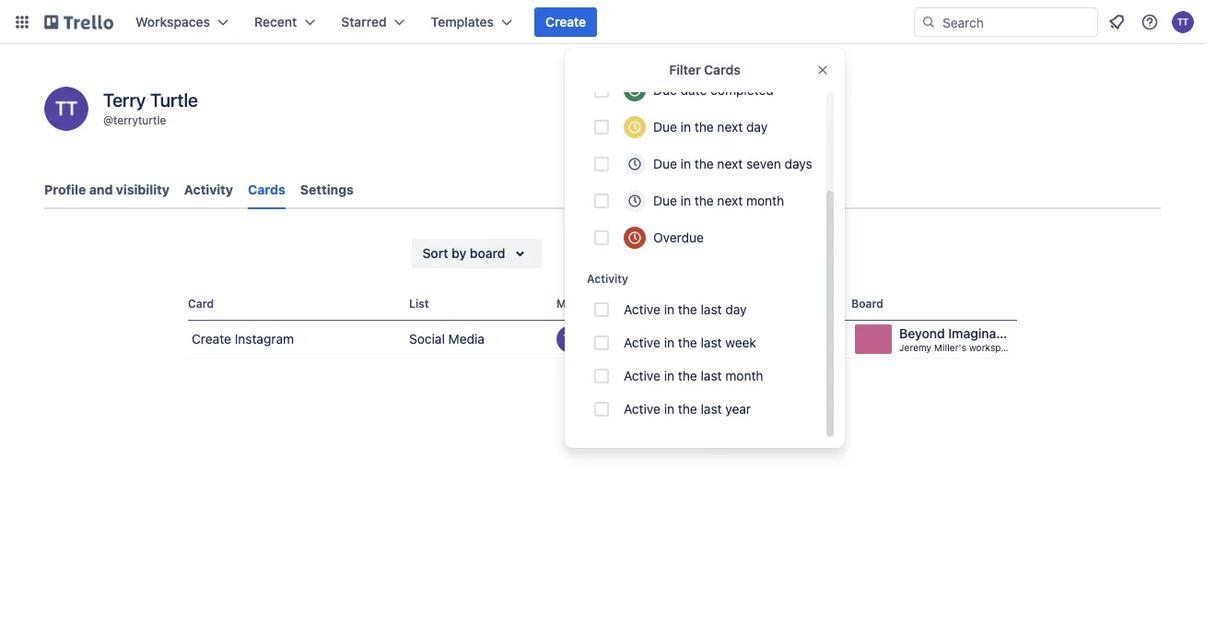 Task type: describe. For each thing, give the bounding box(es) containing it.
days
[[785, 156, 813, 171]]

activity link
[[184, 173, 233, 207]]

in for due in the next day
[[681, 119, 692, 135]]

due for due in the next day
[[654, 119, 678, 135]]

last for year
[[701, 402, 722, 417]]

next for day
[[718, 119, 743, 135]]

visibility
[[116, 182, 170, 197]]

in for active in the last day
[[665, 302, 675, 317]]

next for month
[[718, 193, 743, 208]]

terryturtle
[[113, 113, 166, 126]]

by
[[452, 246, 467, 261]]

primary element
[[0, 0, 1206, 44]]

0 vertical spatial cards
[[705, 62, 741, 77]]

week
[[726, 335, 757, 350]]

the for active in the last week
[[678, 335, 698, 350]]

in for due in the next month
[[681, 193, 692, 208]]

active for active in the last month
[[624, 368, 661, 384]]

create instagram
[[192, 331, 294, 347]]

settings
[[300, 182, 354, 197]]

the for due in the next month
[[695, 193, 714, 208]]

sort
[[423, 246, 449, 261]]

beyond imagination jeremy miller's workspace
[[900, 326, 1020, 353]]

completed
[[711, 83, 774, 98]]

0 vertical spatial terry turtle (terryturtle) image
[[1173, 11, 1195, 33]]

members
[[557, 297, 608, 310]]

social media
[[409, 331, 485, 347]]

@
[[103, 113, 113, 126]]

last for week
[[701, 335, 722, 350]]

1 horizontal spatial activity
[[587, 272, 629, 285]]

open information menu image
[[1141, 13, 1160, 31]]

sort by board
[[423, 246, 506, 261]]

next for seven
[[718, 156, 743, 171]]

recent
[[255, 14, 297, 30]]

due for due in the next month
[[654, 193, 678, 208]]

day for active in the last day
[[726, 302, 747, 317]]

board
[[470, 246, 506, 261]]

the for active in the last month
[[678, 368, 698, 384]]

close popover image
[[816, 63, 831, 77]]

search image
[[922, 15, 937, 30]]

due for due date
[[714, 297, 735, 310]]

sort by board button
[[412, 239, 543, 268]]

last for month
[[701, 368, 722, 384]]

0 horizontal spatial cards
[[248, 182, 286, 197]]

create instagram link
[[188, 321, 402, 358]]

0 vertical spatial activity
[[184, 182, 233, 197]]

the for due in the next day
[[695, 119, 714, 135]]

date for due date completed
[[681, 83, 708, 98]]

terry turtle @ terryturtle
[[103, 89, 198, 126]]

terry turtle (terryturtle) image
[[44, 87, 89, 131]]

starred button
[[330, 7, 416, 37]]

overdue
[[654, 230, 704, 245]]

filter cards inside button
[[598, 246, 668, 261]]

Search field
[[937, 8, 1098, 36]]

terry
[[103, 89, 146, 110]]

filter cards button
[[565, 239, 679, 268]]

media
[[449, 331, 485, 347]]

and
[[89, 182, 113, 197]]

turtle
[[150, 89, 198, 110]]



Task type: vqa. For each thing, say whether or not it's contained in the screenshot.
the 'Click to unstar My board. It will be removed from your starred list.' image
no



Task type: locate. For each thing, give the bounding box(es) containing it.
day up week
[[726, 302, 747, 317]]

1 vertical spatial date
[[738, 297, 762, 310]]

imagination
[[949, 326, 1020, 341]]

1 vertical spatial terry turtle (terryturtle) image
[[557, 325, 585, 353]]

create
[[546, 14, 587, 30], [192, 331, 231, 347]]

month
[[747, 193, 785, 208], [726, 368, 764, 384]]

the for active in the last year
[[678, 402, 698, 417]]

due up due in the next day
[[654, 83, 678, 98]]

templates button
[[420, 7, 524, 37]]

1 vertical spatial day
[[726, 302, 747, 317]]

0 horizontal spatial filter
[[598, 246, 629, 261]]

1 active from the top
[[624, 302, 661, 317]]

settings link
[[300, 173, 354, 207]]

the
[[695, 119, 714, 135], [695, 156, 714, 171], [695, 193, 714, 208], [678, 302, 698, 317], [678, 335, 698, 350], [678, 368, 698, 384], [678, 402, 698, 417]]

in for active in the last month
[[665, 368, 675, 384]]

active for active in the last week
[[624, 335, 661, 350]]

last left year
[[701, 402, 722, 417]]

in up active in the last year
[[665, 368, 675, 384]]

active up active in the last year
[[624, 368, 661, 384]]

1 vertical spatial filter cards
[[598, 246, 668, 261]]

next down due in the next seven days at the top right of page
[[718, 193, 743, 208]]

1 vertical spatial month
[[726, 368, 764, 384]]

day for due in the next day
[[747, 119, 768, 135]]

1 vertical spatial filter
[[598, 246, 629, 261]]

due date
[[714, 297, 762, 310]]

last
[[701, 302, 722, 317], [701, 335, 722, 350], [701, 368, 722, 384], [701, 402, 722, 417]]

month down week
[[726, 368, 764, 384]]

0 vertical spatial filter
[[670, 62, 701, 77]]

due for due in the next seven days
[[654, 156, 678, 171]]

list
[[409, 297, 429, 310]]

workspaces button
[[124, 7, 240, 37]]

in down due date completed
[[681, 119, 692, 135]]

back to home image
[[44, 7, 113, 37]]

card
[[188, 297, 214, 310]]

2 active from the top
[[624, 335, 661, 350]]

1 horizontal spatial cards
[[632, 246, 668, 261]]

next left seven
[[718, 156, 743, 171]]

in down active in the last day at the top of page
[[665, 335, 675, 350]]

profile
[[44, 182, 86, 197]]

next up due in the next seven days at the top right of page
[[718, 119, 743, 135]]

workspace
[[970, 342, 1018, 353]]

0 horizontal spatial filter cards
[[598, 246, 668, 261]]

filter up members
[[598, 246, 629, 261]]

active in the last year
[[624, 402, 752, 417]]

last up active in the last week
[[701, 302, 722, 317]]

the for active in the last day
[[678, 302, 698, 317]]

0 horizontal spatial terry turtle (terryturtle) image
[[557, 325, 585, 353]]

cards down overdue
[[632, 246, 668, 261]]

month down seven
[[747, 193, 785, 208]]

due
[[654, 83, 678, 98], [654, 119, 678, 135], [654, 156, 678, 171], [654, 193, 678, 208], [714, 297, 735, 310]]

3 next from the top
[[718, 193, 743, 208]]

the down active in the last month on the right
[[678, 402, 698, 417]]

create button
[[535, 7, 598, 37]]

terry turtle (terryturtle) image down members
[[557, 325, 585, 353]]

due in the next month
[[654, 193, 785, 208]]

seven
[[747, 156, 782, 171]]

active in the last week
[[624, 335, 757, 350]]

in for active in the last week
[[665, 335, 675, 350]]

2 vertical spatial cards
[[632, 246, 668, 261]]

due in the next day
[[654, 119, 768, 135]]

active in the last day
[[624, 302, 747, 317]]

1 vertical spatial cards
[[248, 182, 286, 197]]

in down active in the last month on the right
[[665, 402, 675, 417]]

0 horizontal spatial create
[[192, 331, 231, 347]]

3 last from the top
[[701, 368, 722, 384]]

the down due date completed
[[695, 119, 714, 135]]

date up week
[[738, 297, 762, 310]]

active up active in the last week
[[624, 302, 661, 317]]

cards up due date completed
[[705, 62, 741, 77]]

4 active from the top
[[624, 402, 661, 417]]

in for due in the next seven days
[[681, 156, 692, 171]]

the down due in the next day
[[695, 156, 714, 171]]

due down due date completed
[[654, 119, 678, 135]]

create inside button
[[546, 14, 587, 30]]

0 horizontal spatial date
[[681, 83, 708, 98]]

in up active in the last week
[[665, 302, 675, 317]]

0 vertical spatial filter cards
[[670, 62, 741, 77]]

due for due date completed
[[654, 83, 678, 98]]

1 vertical spatial next
[[718, 156, 743, 171]]

create for create
[[546, 14, 587, 30]]

filter up due date completed
[[670, 62, 701, 77]]

due up overdue
[[654, 193, 678, 208]]

cards link
[[248, 173, 286, 209]]

2 last from the top
[[701, 335, 722, 350]]

last down active in the last week
[[701, 368, 722, 384]]

activity down the filter cards button
[[587, 272, 629, 285]]

the for due in the next seven days
[[695, 156, 714, 171]]

1 vertical spatial create
[[192, 331, 231, 347]]

0 horizontal spatial activity
[[184, 182, 233, 197]]

instagram
[[235, 331, 294, 347]]

1 vertical spatial activity
[[587, 272, 629, 285]]

1 last from the top
[[701, 302, 722, 317]]

next
[[718, 119, 743, 135], [718, 156, 743, 171], [718, 193, 743, 208]]

active in the last month
[[624, 368, 764, 384]]

1 horizontal spatial terry turtle (terryturtle) image
[[1173, 11, 1195, 33]]

cards inside button
[[632, 246, 668, 261]]

active down active in the last day at the top of page
[[624, 335, 661, 350]]

day up seven
[[747, 119, 768, 135]]

0 vertical spatial day
[[747, 119, 768, 135]]

filter cards
[[670, 62, 741, 77], [598, 246, 668, 261]]

active for active in the last day
[[624, 302, 661, 317]]

in for active in the last year
[[665, 402, 675, 417]]

0 vertical spatial next
[[718, 119, 743, 135]]

terry turtle (terryturtle) image
[[1173, 11, 1195, 33], [557, 325, 585, 353]]

the up active in the last year
[[678, 368, 698, 384]]

profile and visibility
[[44, 182, 170, 197]]

year
[[726, 402, 752, 417]]

last for day
[[701, 302, 722, 317]]

1 horizontal spatial filter
[[670, 62, 701, 77]]

starred
[[341, 14, 387, 30]]

last left week
[[701, 335, 722, 350]]

the down active in the last day at the top of page
[[678, 335, 698, 350]]

2 horizontal spatial cards
[[705, 62, 741, 77]]

activity
[[184, 182, 233, 197], [587, 272, 629, 285]]

4 last from the top
[[701, 402, 722, 417]]

templates
[[431, 14, 494, 30]]

filter inside button
[[598, 246, 629, 261]]

filter
[[670, 62, 701, 77], [598, 246, 629, 261]]

0 vertical spatial month
[[747, 193, 785, 208]]

2 next from the top
[[718, 156, 743, 171]]

date up due in the next day
[[681, 83, 708, 98]]

miller's
[[935, 342, 967, 353]]

recent button
[[243, 7, 327, 37]]

filter cards up due date completed
[[670, 62, 741, 77]]

month for due in the next month
[[747, 193, 785, 208]]

1 horizontal spatial date
[[738, 297, 762, 310]]

jeremy
[[900, 342, 932, 353]]

3 active from the top
[[624, 368, 661, 384]]

activity left cards link at the left
[[184, 182, 233, 197]]

day
[[747, 119, 768, 135], [726, 302, 747, 317]]

the up overdue
[[695, 193, 714, 208]]

active for active in the last year
[[624, 402, 661, 417]]

profile and visibility link
[[44, 173, 170, 207]]

0 vertical spatial date
[[681, 83, 708, 98]]

beyond
[[900, 326, 946, 341]]

board
[[852, 297, 884, 310]]

date for due date
[[738, 297, 762, 310]]

due up week
[[714, 297, 735, 310]]

due date completed
[[654, 83, 774, 98]]

1 horizontal spatial create
[[546, 14, 587, 30]]

active down active in the last month on the right
[[624, 402, 661, 417]]

0 notifications image
[[1106, 11, 1129, 33]]

1 next from the top
[[718, 119, 743, 135]]

social
[[409, 331, 445, 347]]

filter cards down overdue
[[598, 246, 668, 261]]

in up overdue
[[681, 193, 692, 208]]

1 horizontal spatial filter cards
[[670, 62, 741, 77]]

cards right activity link
[[248, 182, 286, 197]]

terry turtle (terryturtle) image right open information menu image at the right top of page
[[1173, 11, 1195, 33]]

workspaces
[[136, 14, 210, 30]]

2 vertical spatial next
[[718, 193, 743, 208]]

create for create instagram
[[192, 331, 231, 347]]

due in the next seven days
[[654, 156, 813, 171]]

date
[[681, 83, 708, 98], [738, 297, 762, 310]]

0 vertical spatial create
[[546, 14, 587, 30]]

cards
[[705, 62, 741, 77], [248, 182, 286, 197], [632, 246, 668, 261]]

active
[[624, 302, 661, 317], [624, 335, 661, 350], [624, 368, 661, 384], [624, 402, 661, 417]]

in down due in the next day
[[681, 156, 692, 171]]

in
[[681, 119, 692, 135], [681, 156, 692, 171], [681, 193, 692, 208], [665, 302, 675, 317], [665, 335, 675, 350], [665, 368, 675, 384], [665, 402, 675, 417]]

due down due in the next day
[[654, 156, 678, 171]]

the up active in the last week
[[678, 302, 698, 317]]

month for active in the last month
[[726, 368, 764, 384]]



